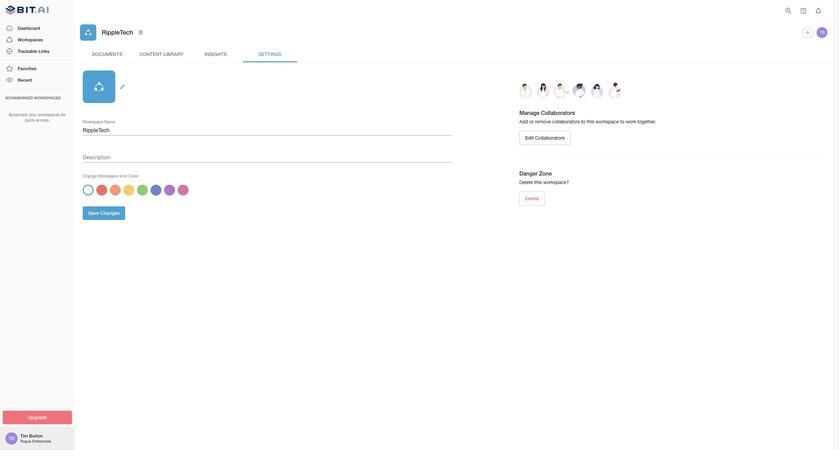 Task type: describe. For each thing, give the bounding box(es) containing it.
bookmark your workspaces for quick access.
[[9, 113, 66, 123]]

collaborators
[[553, 119, 581, 125]]

delete button
[[520, 192, 546, 206]]

Workspace Name text field
[[83, 125, 452, 136]]

trackable links button
[[0, 45, 75, 57]]

content library link
[[134, 46, 189, 62]]

settings link
[[243, 46, 297, 62]]

change
[[83, 174, 97, 179]]

this inside "manage collaborators add or remove collaborators to this workspace to work together."
[[587, 119, 595, 125]]

edit collaborators
[[526, 135, 565, 141]]

tim burton rogue enterprises
[[20, 434, 51, 444]]

this inside danger zone delete this workspace?
[[535, 180, 542, 185]]

delete inside danger zone delete this workspace?
[[520, 180, 534, 185]]

links
[[39, 49, 49, 54]]

Workspace Description text field
[[83, 152, 452, 163]]

danger zone delete this workspace?
[[520, 170, 570, 185]]

content
[[140, 51, 162, 57]]

together.
[[638, 119, 657, 125]]

collaborators for edit
[[536, 135, 565, 141]]

favorites button
[[0, 63, 75, 74]]

manage collaborators add or remove collaborators to this workspace to work together.
[[520, 110, 657, 125]]

bookmarked
[[5, 96, 33, 100]]

workspace?
[[544, 180, 570, 185]]

enterprises
[[32, 440, 51, 444]]

dashboard button
[[0, 22, 75, 34]]

insights
[[205, 51, 227, 57]]

tim
[[20, 434, 28, 439]]

delete inside delete button
[[526, 196, 540, 202]]

upgrade
[[28, 415, 47, 421]]

trackable links
[[18, 49, 49, 54]]

tab list containing documents
[[80, 46, 829, 62]]

workspaces button
[[0, 34, 75, 45]]

bookmark image
[[137, 29, 145, 37]]

documents link
[[80, 46, 134, 62]]

manage
[[520, 110, 540, 116]]

remove
[[536, 119, 551, 125]]

content library
[[140, 51, 184, 57]]

quick
[[25, 118, 35, 123]]

rippletech
[[102, 29, 133, 36]]



Task type: vqa. For each thing, say whether or not it's contained in the screenshot.
Favorites
yes



Task type: locate. For each thing, give the bounding box(es) containing it.
edit collaborators button
[[520, 131, 571, 145]]

0 vertical spatial delete
[[520, 180, 534, 185]]

changes
[[100, 210, 120, 216]]

access.
[[36, 118, 50, 123]]

settings
[[259, 51, 282, 57]]

2 to from the left
[[621, 119, 625, 125]]

zone
[[540, 170, 552, 177]]

1 vertical spatial delete
[[526, 196, 540, 202]]

workspaces
[[18, 37, 43, 42]]

workspace
[[83, 120, 103, 124], [98, 174, 119, 179]]

documents
[[92, 51, 123, 57]]

your
[[29, 113, 37, 117]]

delete down danger
[[520, 180, 534, 185]]

edit
[[526, 135, 534, 141]]

0 vertical spatial tb
[[820, 30, 826, 35]]

collaborators inside button
[[536, 135, 565, 141]]

save changes button
[[83, 207, 125, 220]]

insights link
[[189, 46, 243, 62]]

delete
[[520, 180, 534, 185], [526, 196, 540, 202]]

1 vertical spatial collaborators
[[536, 135, 565, 141]]

tb
[[820, 30, 826, 35], [9, 437, 15, 442]]

to right collaborators
[[582, 119, 586, 125]]

save changes
[[88, 210, 120, 216]]

1 to from the left
[[582, 119, 586, 125]]

burton
[[29, 434, 43, 439]]

for
[[61, 113, 66, 117]]

workspace left name on the left
[[83, 120, 103, 124]]

recent
[[18, 78, 32, 83]]

workspace name
[[83, 120, 115, 124]]

this down zone
[[535, 180, 542, 185]]

delete down danger zone delete this workspace?
[[526, 196, 540, 202]]

1 vertical spatial workspace
[[98, 174, 119, 179]]

to
[[582, 119, 586, 125], [621, 119, 625, 125]]

0 vertical spatial workspace
[[83, 120, 103, 124]]

0 vertical spatial this
[[587, 119, 595, 125]]

1 vertical spatial this
[[535, 180, 542, 185]]

this left workspace on the top right of the page
[[587, 119, 595, 125]]

collaborators for manage
[[542, 110, 576, 116]]

workspaces
[[38, 113, 60, 117]]

or
[[530, 119, 534, 125]]

library
[[163, 51, 184, 57]]

0 horizontal spatial tb
[[9, 437, 15, 442]]

1 horizontal spatial this
[[587, 119, 595, 125]]

upgrade button
[[3, 411, 72, 425]]

workspace
[[596, 119, 620, 125]]

danger
[[520, 170, 538, 177]]

tab list
[[80, 46, 829, 62]]

1 horizontal spatial tb
[[820, 30, 826, 35]]

save
[[88, 210, 99, 216]]

rogue
[[20, 440, 31, 444]]

trackable
[[18, 49, 37, 54]]

to left work at the top of page
[[621, 119, 625, 125]]

tb button
[[817, 26, 829, 39]]

workspace left icon
[[98, 174, 119, 179]]

0 horizontal spatial to
[[582, 119, 586, 125]]

1 horizontal spatial to
[[621, 119, 625, 125]]

color
[[129, 174, 139, 179]]

dashboard
[[18, 25, 40, 31]]

work
[[626, 119, 637, 125]]

name
[[104, 120, 115, 124]]

tb inside button
[[820, 30, 826, 35]]

workspaces
[[34, 96, 61, 100]]

collaborators up collaborators
[[542, 110, 576, 116]]

bookmarked workspaces
[[5, 96, 61, 100]]

recent button
[[0, 74, 75, 86]]

bookmark
[[9, 113, 28, 117]]

add
[[520, 119, 529, 125]]

favorites
[[18, 66, 36, 71]]

change workspace icon color
[[83, 174, 139, 179]]

0 horizontal spatial this
[[535, 180, 542, 185]]

1 vertical spatial tb
[[9, 437, 15, 442]]

collaborators
[[542, 110, 576, 116], [536, 135, 565, 141]]

0 vertical spatial collaborators
[[542, 110, 576, 116]]

icon
[[120, 174, 128, 179]]

this
[[587, 119, 595, 125], [535, 180, 542, 185]]

collaborators inside "manage collaborators add or remove collaborators to this workspace to work together."
[[542, 110, 576, 116]]

collaborators down the remove
[[536, 135, 565, 141]]



